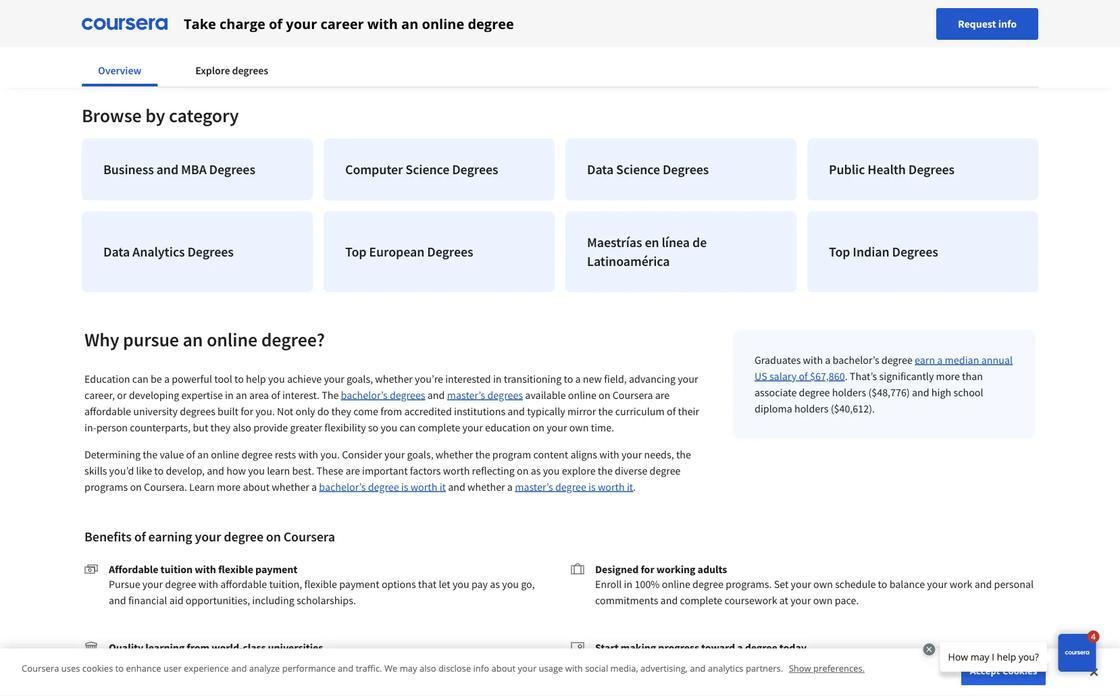Task type: describe. For each thing, give the bounding box(es) containing it.
with up $67,860 at the bottom right
[[803, 353, 823, 367]]

1 horizontal spatial also
[[420, 663, 436, 675]]

enable
[[771, 656, 801, 670]]

1 it from the left
[[440, 480, 446, 494]]

best.
[[292, 464, 314, 478]]

of right charge
[[269, 15, 283, 33]]

línea
[[662, 234, 690, 251]]

new inside education can be a powerful tool to help you achieve your goals, whether you're interested in transitioning to a new field, advancing your career, or developing expertise in an area of interest. the
[[583, 372, 602, 386]]

developing
[[129, 388, 179, 402]]

content
[[534, 448, 569, 461]]

their
[[678, 405, 700, 418]]

of inside determining the value of an online degree rests with you. consider your goals, whether the program content aligns with your needs, the skills you'd like to develop, and how you learn best. these are important factors worth reflecting on as you explore the diverse degree programs on coursera. learn more about whether a
[[186, 448, 195, 461]]

enroll
[[595, 578, 622, 591]]

earn a median annual us salary of $67,860 link
[[755, 353, 1013, 383]]

to right tool
[[235, 372, 244, 386]]

that inside affordable tuition with flexible payment pursue your degree with affordable tuition, flexible payment options that let you pay as you go, and financial aid opportunities, including scholarships.
[[418, 578, 437, 591]]

including
[[252, 594, 295, 607]]

or
[[117, 388, 127, 402]]

can inside 'available online on coursera are affordable university degrees built for you. not only do they come from accredited institutions and typically mirror the curriculum of their in-person counterparts, but they also provide greater flexibility so you can complete your education on your own time.'
[[400, 421, 416, 434]]

data science degrees
[[587, 161, 709, 178]]

1 vertical spatial progress
[[658, 672, 697, 686]]

to inside start making progress toward a degree today discover flexible degree pathways that enable you to build new skills and gain career certificates while making progress and earning credit toward eligible degree programs.
[[822, 656, 832, 670]]

business
[[103, 161, 154, 178]]

charge
[[220, 15, 265, 33]]

to inside quality learning from world-class universities tap into the expertise of distinguished faculty and seasoned industry leaders, all driven by a shared passion to help you realize your goals.
[[179, 672, 188, 686]]

with up best.
[[298, 448, 318, 461]]

browse
[[82, 104, 142, 127]]

be
[[151, 372, 162, 386]]

advertising,
[[641, 663, 688, 675]]

the up reflecting
[[476, 448, 490, 461]]

a up $67,860 at the bottom right
[[826, 353, 831, 367]]

with left "social"
[[566, 663, 583, 675]]

earning inside start making progress toward a degree today discover flexible degree pathways that enable you to build new skills and gain career certificates while making progress and earning credit toward eligible degree programs.
[[719, 672, 753, 686]]

1 vertical spatial making
[[622, 672, 656, 686]]

on down typically
[[533, 421, 545, 434]]

your up the
[[324, 372, 345, 386]]

a up "mirror"
[[576, 372, 581, 386]]

analytics
[[133, 244, 185, 260]]

0 vertical spatial progress
[[659, 641, 700, 655]]

to inside determining the value of an online degree rests with you. consider your goals, whether the program content aligns with your needs, the skills you'd like to develop, and how you learn best. these are important factors worth reflecting on as you explore the diverse degree programs on coursera. learn more about whether a
[[154, 464, 164, 478]]

by inside quality learning from world-class universities tap into the expertise of distinguished faculty and seasoned industry leaders, all driven by a shared passion to help you realize your goals.
[[502, 656, 512, 670]]

powerful
[[172, 372, 212, 386]]

coursera inside 'available online on coursera are affordable university degrees built for you. not only do they come from accredited institutions and typically mirror the curriculum of their in-person counterparts, but they also provide greater flexibility so you can complete your education on your own time.'
[[613, 388, 653, 402]]

as inside determining the value of an online degree rests with you. consider your goals, whether the program content aligns with your needs, the skills you'd like to develop, and how you learn best. these are important factors worth reflecting on as you explore the diverse degree programs on coursera. learn more about whether a
[[531, 464, 541, 478]]

($48,776)
[[869, 386, 910, 399]]

pathways
[[704, 656, 748, 670]]

of inside education can be a powerful tool to help you achieve your goals, whether you're interested in transitioning to a new field, advancing your career, or developing expertise in an area of interest. the
[[271, 388, 280, 402]]

for inside designed for working adults enroll in 100% online degree programs. set your own schedule to balance your work and personal commitments and complete coursework at your own pace.
[[641, 563, 655, 576]]

to left into
[[115, 663, 124, 675]]

pursue
[[109, 578, 140, 591]]

science for data
[[617, 161, 660, 178]]

flexibility
[[325, 421, 366, 434]]

master's degrees link
[[447, 388, 523, 402]]

an up 'powerful' at the left bottom
[[183, 328, 203, 352]]

your up their
[[678, 372, 699, 386]]

request info button
[[937, 8, 1039, 40]]

your right at
[[791, 594, 811, 607]]

go,
[[521, 578, 535, 591]]

overview
[[98, 64, 142, 77]]

the right needs,
[[677, 448, 691, 461]]

2 horizontal spatial worth
[[598, 480, 625, 494]]

0 horizontal spatial toward
[[702, 641, 736, 655]]

help inside quality learning from world-class universities tap into the expertise of distinguished faculty and seasoned industry leaders, all driven by a shared passion to help you realize your goals.
[[190, 672, 210, 686]]

degrees up institutions
[[488, 388, 523, 402]]

with up opportunities,
[[198, 578, 218, 591]]

show preferences. link
[[789, 663, 865, 675]]

preferences.
[[814, 663, 865, 675]]

degrees for computer science degrees
[[452, 161, 498, 178]]

quality learning from world-class universities tap into the expertise of distinguished faculty and seasoned industry leaders, all driven by a shared passion to help you realize your goals.
[[109, 641, 520, 686]]

distinguished
[[219, 656, 280, 670]]

benefits of earning your degree on coursera
[[84, 529, 335, 546]]

data for data analytics degrees
[[103, 244, 130, 260]]

disclose
[[439, 663, 471, 675]]

do
[[317, 405, 329, 418]]

with left master's
[[368, 15, 398, 33]]

bachelor's degrees and master's degrees
[[341, 388, 523, 402]]

quality
[[109, 641, 143, 655]]

data science degrees link
[[566, 138, 797, 201]]

new inside start making progress toward a degree today discover flexible degree pathways that enable you to build new skills and gain career certificates while making progress and earning credit toward eligible degree programs.
[[859, 656, 879, 670]]

an inside determining the value of an online degree rests with you. consider your goals, whether the program content aligns with your needs, the skills you'd like to develop, and how you learn best. these are important factors worth reflecting on as you explore the diverse degree programs on coursera. learn more about whether a
[[197, 448, 209, 461]]

annual
[[982, 353, 1013, 367]]

online inside determining the value of an online degree rests with you. consider your goals, whether the program content aligns with your needs, the skills you'd like to develop, and how you learn best. these are important factors worth reflecting on as you explore the diverse degree programs on coursera. learn more about whether a
[[211, 448, 239, 461]]

programs
[[84, 480, 128, 494]]

the left diverse at the right
[[598, 464, 613, 478]]

designed
[[595, 563, 639, 576]]

but
[[193, 421, 208, 434]]

overview button
[[82, 54, 158, 87]]

0 horizontal spatial payment
[[256, 563, 298, 576]]

science for computer
[[406, 161, 450, 178]]

person
[[96, 421, 128, 434]]

0 horizontal spatial they
[[211, 421, 231, 434]]

health
[[868, 161, 906, 178]]

designed for working adults enroll in 100% online degree programs. set your own schedule to balance your work and personal commitments and complete coursework at your own pace.
[[595, 563, 1034, 607]]

computer science degrees
[[345, 161, 498, 178]]

0 horizontal spatial holders
[[795, 402, 829, 416]]

aligns
[[571, 448, 598, 461]]

shared
[[109, 672, 140, 686]]

your up important
[[385, 448, 405, 461]]

your up diverse at the right
[[622, 448, 642, 461]]

we
[[385, 663, 398, 675]]

on down like
[[130, 480, 142, 494]]

goals, inside determining the value of an online degree rests with you. consider your goals, whether the program content aligns with your needs, the skills you'd like to develop, and how you learn best. these are important factors worth reflecting on as you explore the diverse degree programs on coursera. learn more about whether a
[[407, 448, 434, 461]]

2 vertical spatial coursera
[[22, 663, 59, 675]]

on down "program"
[[517, 464, 529, 478]]

business and mba degrees
[[103, 161, 255, 178]]

in inside designed for working adults enroll in 100% online degree programs. set your own schedule to balance your work and personal commitments and complete coursework at your own pace.
[[624, 578, 633, 591]]

traffic.
[[356, 663, 382, 675]]

and inside quality learning from world-class universities tap into the expertise of distinguished faculty and seasoned industry leaders, all driven by a shared passion to help you realize your goals.
[[315, 656, 333, 670]]

your down institutions
[[463, 421, 483, 434]]

1 vertical spatial info
[[474, 663, 489, 675]]

you inside quality learning from world-class universities tap into the expertise of distinguished faculty and seasoned industry leaders, all driven by a shared passion to help you realize your goals.
[[213, 672, 229, 686]]

programs. inside start making progress toward a degree today discover flexible degree pathways that enable you to build new skills and gain career certificates while making progress and earning credit toward eligible degree programs.
[[886, 672, 932, 686]]

maestrías en línea de latinoamérica link
[[566, 211, 797, 293]]

degrees inside 'available online on coursera are affordable university degrees built for you. not only do they come from accredited institutions and typically mirror the curriculum of their in-person counterparts, but they also provide greater flexibility so you can complete your education on your own time.'
[[180, 405, 216, 418]]

a inside earn a median annual us salary of $67,860
[[938, 353, 943, 367]]

data analytics degrees link
[[82, 211, 313, 293]]

0 vertical spatial bachelor's
[[833, 353, 880, 367]]

top european degrees link
[[324, 211, 555, 293]]

1 is from the left
[[401, 480, 409, 494]]

data for data science degrees
[[587, 161, 614, 178]]

bachelor's
[[103, 20, 164, 37]]

a inside determining the value of an online degree rests with you. consider your goals, whether the program content aligns with your needs, the skills you'd like to develop, and how you learn best. these are important factors worth reflecting on as you explore the diverse degree programs on coursera. learn more about whether a
[[312, 480, 317, 494]]

bachelor's degree is worth it link
[[319, 480, 446, 494]]

available online on coursera are affordable university degrees built for you. not only do they come from accredited institutions and typically mirror the curriculum of their in-person counterparts, but they also provide greater flexibility so you can complete your education on your own time.
[[84, 388, 700, 434]]

performance
[[282, 663, 336, 675]]

bachelor's degrees link
[[341, 388, 426, 402]]

complete inside 'available online on coursera are affordable university degrees built for you. not only do they come from accredited institutions and typically mirror the curriculum of their in-person counterparts, but they also provide greater flexibility so you can complete your education on your own time.'
[[418, 421, 461, 434]]

consider
[[342, 448, 382, 461]]

the
[[322, 388, 339, 402]]

indian
[[853, 244, 890, 260]]

an left master's
[[402, 15, 419, 33]]

more inside determining the value of an online degree rests with you. consider your goals, whether the program content aligns with your needs, the skills you'd like to develop, and how you learn best. these are important factors worth reflecting on as you explore the diverse degree programs on coursera. learn more about whether a
[[217, 480, 241, 494]]

us
[[755, 370, 768, 383]]

your inside affordable tuition with flexible payment pursue your degree with affordable tuition, flexible payment options that let you pay as you go, and financial aid opportunities, including scholarships.
[[142, 578, 163, 591]]

field,
[[604, 372, 627, 386]]

balance
[[890, 578, 925, 591]]

from inside 'available online on coursera are affordable university degrees built for you. not only do they come from accredited institutions and typically mirror the curriculum of their in-person counterparts, but they also provide greater flexibility so you can complete your education on your own time.'
[[381, 405, 402, 418]]

options
[[382, 578, 416, 591]]

of inside 'available online on coursera are affordable university degrees built for you. not only do they come from accredited institutions and typically mirror the curriculum of their in-person counterparts, but they also provide greater flexibility so you can complete your education on your own time.'
[[667, 405, 676, 418]]

master's degree is worth it link
[[515, 480, 634, 494]]

also inside 'available online on coursera are affordable university degrees built for you. not only do they come from accredited institutions and typically mirror the curriculum of their in-person counterparts, but they also provide greater flexibility so you can complete your education on your own time.'
[[233, 421, 251, 434]]

en
[[645, 234, 659, 251]]

social
[[585, 663, 608, 675]]

seasoned
[[335, 656, 378, 670]]

maestrías
[[587, 234, 643, 251]]

1 vertical spatial flexible
[[304, 578, 337, 591]]

university
[[133, 405, 178, 418]]

a inside start making progress toward a degree today discover flexible degree pathways that enable you to build new skills and gain career certificates while making progress and earning credit toward eligible degree programs.
[[738, 641, 743, 655]]

diverse
[[615, 464, 648, 478]]

from inside quality learning from world-class universities tap into the expertise of distinguished faculty and seasoned industry leaders, all driven by a shared passion to help you realize your goals.
[[187, 641, 210, 655]]

significantly
[[880, 370, 934, 383]]

0 vertical spatial making
[[621, 641, 656, 655]]

the up like
[[143, 448, 158, 461]]

the inside quality learning from world-class universities tap into the expertise of distinguished faculty and seasoned industry leaders, all driven by a shared passion to help you realize your goals.
[[148, 656, 162, 670]]

coursera.
[[144, 480, 187, 494]]

whether down reflecting
[[468, 480, 505, 494]]

0 horizontal spatial .
[[634, 480, 636, 494]]

expertise inside quality learning from world-class universities tap into the expertise of distinguished faculty and seasoned industry leaders, all driven by a shared passion to help you realize your goals.
[[165, 656, 206, 670]]

1 vertical spatial coursera
[[284, 529, 335, 546]]

of right 'benefits'
[[134, 529, 146, 546]]

financial
[[128, 594, 167, 607]]

build
[[834, 656, 857, 670]]

0 horizontal spatial flexible
[[218, 563, 253, 576]]

1 horizontal spatial master's
[[515, 480, 553, 494]]

and inside affordable tuition with flexible payment pursue your degree with affordable tuition, flexible payment options that let you pay as you go, and financial aid opportunities, including scholarships.
[[109, 594, 126, 607]]

for inside 'available online on coursera are affordable university degrees built for you. not only do they come from accredited institutions and typically mirror the curriculum of their in-person counterparts, but they also provide greater flexibility so you can complete your education on your own time.'
[[241, 405, 253, 418]]

cookies
[[1003, 666, 1038, 678]]

1 vertical spatial about
[[492, 663, 516, 675]]

your left usage
[[518, 663, 537, 675]]

only
[[296, 405, 315, 418]]

are inside determining the value of an online degree rests with you. consider your goals, whether the program content aligns with your needs, the skills you'd like to develop, and how you learn best. these are important factors worth reflecting on as you explore the diverse degree programs on coursera. learn more about whether a
[[346, 464, 360, 478]]

whether down learn
[[272, 480, 309, 494]]

skills inside start making progress toward a degree today discover flexible degree pathways that enable you to build new skills and gain career certificates while making progress and earning credit toward eligible degree programs.
[[881, 656, 903, 670]]

degrees for public health degrees
[[909, 161, 955, 178]]

a right be on the left bottom
[[164, 372, 170, 386]]

accept cookies button
[[962, 658, 1046, 686]]

online inside designed for working adults enroll in 100% online degree programs. set your own schedule to balance your work and personal commitments and complete coursework at your own pace.
[[662, 578, 691, 591]]

you. inside 'available online on coursera are affordable university degrees built for you. not only do they come from accredited institutions and typically mirror the curriculum of their in-person counterparts, but they also provide greater flexibility so you can complete your education on your own time.'
[[256, 405, 275, 418]]

goals.
[[286, 672, 312, 686]]

goals, inside education can be a powerful tool to help you achieve your goals, whether you're interested in transitioning to a new field, advancing your career, or developing expertise in an area of interest. the
[[347, 372, 373, 386]]



Task type: locate. For each thing, give the bounding box(es) containing it.
1 horizontal spatial from
[[381, 405, 402, 418]]

1 horizontal spatial help
[[246, 372, 266, 386]]

1 vertical spatial complete
[[680, 594, 723, 607]]

degree inside affordable tuition with flexible payment pursue your degree with affordable tuition, flexible payment options that let you pay as you go, and financial aid opportunities, including scholarships.
[[165, 578, 196, 591]]

whether up "factors"
[[436, 448, 473, 461]]

complete inside designed for working adults enroll in 100% online degree programs. set your own schedule to balance your work and personal commitments and complete coursework at your own pace.
[[680, 594, 723, 607]]

new right build
[[859, 656, 879, 670]]

you inside education can be a powerful tool to help you achieve your goals, whether you're interested in transitioning to a new field, advancing your career, or developing expertise in an area of interest. the
[[268, 372, 285, 386]]

science
[[406, 161, 450, 178], [617, 161, 660, 178]]

your right charge
[[286, 15, 317, 33]]

you right so
[[381, 421, 398, 434]]

explore degrees
[[196, 64, 268, 77]]

0 vertical spatial earning
[[148, 529, 192, 546]]

degrees up but
[[180, 405, 216, 418]]

help up area
[[246, 372, 266, 386]]

for up 100%
[[641, 563, 655, 576]]

top for top indian degrees
[[829, 244, 851, 260]]

counterparts,
[[130, 421, 191, 434]]

can down "accredited" at the bottom of page
[[400, 421, 416, 434]]

100%
[[635, 578, 660, 591]]

top indian degrees
[[829, 244, 939, 260]]

that inside start making progress toward a degree today discover flexible degree pathways that enable you to build new skills and gain career certificates while making progress and earning credit toward eligible degree programs.
[[750, 656, 768, 670]]

0 horizontal spatial science
[[406, 161, 450, 178]]

with right the aligns
[[600, 448, 620, 461]]

toward down enable at the bottom
[[784, 672, 816, 686]]

as right pay
[[490, 578, 500, 591]]

flexible
[[218, 563, 253, 576], [304, 578, 337, 591], [636, 656, 669, 670]]

degrees for data science degrees
[[663, 161, 709, 178]]

about
[[243, 480, 270, 494], [492, 663, 516, 675]]

you left go,
[[502, 578, 519, 591]]

coursera up affordable tuition with flexible payment pursue your degree with affordable tuition, flexible payment options that let you pay as you go, and financial aid opportunities, including scholarships.
[[284, 529, 335, 546]]

0 horizontal spatial about
[[243, 480, 270, 494]]

diploma
[[755, 402, 793, 416]]

computer science degrees link
[[324, 138, 555, 201]]

rests
[[275, 448, 296, 461]]

0 vertical spatial own
[[570, 421, 589, 434]]

that up credit
[[750, 656, 768, 670]]

1 science from the left
[[406, 161, 450, 178]]

expertise inside education can be a powerful tool to help you achieve your goals, whether you're interested in transitioning to a new field, advancing your career, or developing expertise in an area of interest. the
[[182, 388, 223, 402]]

come
[[354, 405, 379, 418]]

time.
[[591, 421, 615, 434]]

on down 'field,'
[[599, 388, 611, 402]]

1 vertical spatial .
[[634, 480, 636, 494]]

is down important
[[401, 480, 409, 494]]

earn a median annual us salary of $67,860
[[755, 353, 1013, 383]]

2 science from the left
[[617, 161, 660, 178]]

you inside start making progress toward a degree today discover flexible degree pathways that enable you to build new skills and gain career certificates while making progress and earning credit toward eligible degree programs.
[[804, 656, 820, 670]]

reflecting
[[472, 464, 515, 478]]

top for top european degrees
[[345, 244, 367, 260]]

1 vertical spatial from
[[187, 641, 210, 655]]

1 vertical spatial list
[[76, 133, 1044, 298]]

own left schedule
[[814, 578, 833, 591]]

bachelor's for your
[[341, 388, 388, 402]]

you.
[[256, 405, 275, 418], [321, 448, 340, 461]]

personal
[[995, 578, 1034, 591]]

whether inside education can be a powerful tool to help you achieve your goals, whether you're interested in transitioning to a new field, advancing your career, or developing expertise in an area of interest. the
[[375, 372, 413, 386]]

1 vertical spatial toward
[[784, 672, 816, 686]]

computer
[[345, 161, 403, 178]]

holders
[[833, 386, 867, 399], [795, 402, 829, 416]]

that left let
[[418, 578, 437, 591]]

pace.
[[835, 594, 859, 607]]

1 vertical spatial own
[[814, 578, 833, 591]]

more down how
[[217, 480, 241, 494]]

$67,860
[[810, 370, 845, 383]]

1 horizontal spatial are
[[656, 388, 670, 402]]

1 vertical spatial payment
[[339, 578, 380, 591]]

an
[[402, 15, 419, 33], [183, 328, 203, 352], [236, 388, 247, 402], [197, 448, 209, 461]]

today
[[780, 641, 807, 655]]

0 vertical spatial .
[[845, 370, 848, 383]]

0 vertical spatial flexible
[[218, 563, 253, 576]]

1 vertical spatial as
[[490, 578, 500, 591]]

a up pathways
[[738, 641, 743, 655]]

0 vertical spatial master's
[[447, 388, 486, 402]]

worth down diverse at the right
[[598, 480, 625, 494]]

you right let
[[453, 578, 470, 591]]

0 vertical spatial goals,
[[347, 372, 373, 386]]

analytics
[[708, 663, 744, 675]]

start
[[595, 641, 619, 655]]

they
[[331, 405, 351, 418], [211, 421, 231, 434]]

tap
[[109, 656, 125, 670]]

you inside 'available online on coursera are affordable university degrees built for you. not only do they come from accredited institutions and typically mirror the curriculum of their in-person counterparts, but they also provide greater flexibility so you can complete your education on your own time.'
[[381, 421, 398, 434]]

info inside button
[[999, 17, 1017, 31]]

new
[[583, 372, 602, 386], [859, 656, 879, 670]]

your down typically
[[547, 421, 567, 434]]

it down diverse at the right
[[627, 480, 634, 494]]

1 horizontal spatial skills
[[881, 656, 903, 670]]

1 vertical spatial data
[[103, 244, 130, 260]]

0 vertical spatial list
[[76, 0, 1044, 76]]

affordable tuition with flexible payment pursue your degree with affordable tuition, flexible payment options that let you pay as you go, and financial aid opportunities, including scholarships.
[[109, 563, 535, 607]]

experience
[[184, 663, 229, 675]]

they up flexibility
[[331, 405, 351, 418]]

you up area
[[268, 372, 285, 386]]

0 vertical spatial career
[[321, 15, 364, 33]]

help inside education can be a powerful tool to help you achieve your goals, whether you're interested in transitioning to a new field, advancing your career, or developing expertise in an area of interest. the
[[246, 372, 266, 386]]

to up "available"
[[564, 372, 573, 386]]

2 vertical spatial own
[[814, 594, 833, 607]]

0 vertical spatial info
[[999, 17, 1017, 31]]

1 vertical spatial in
[[225, 388, 234, 402]]

the inside 'available online on coursera are affordable university degrees built for you. not only do they come from accredited institutions and typically mirror the curriculum of their in-person counterparts, but they also provide greater flexibility so you can complete your education on your own time.'
[[599, 405, 613, 418]]

the
[[599, 405, 613, 418], [143, 448, 158, 461], [476, 448, 490, 461], [677, 448, 691, 461], [598, 464, 613, 478], [148, 656, 162, 670]]

list
[[76, 0, 1044, 76], [76, 133, 1044, 298]]

1 vertical spatial by
[[502, 656, 512, 670]]

1 vertical spatial more
[[217, 480, 241, 494]]

uses
[[61, 663, 80, 675]]

1 horizontal spatial payment
[[339, 578, 380, 591]]

a down best.
[[312, 480, 317, 494]]

bachelor's for skills
[[319, 480, 366, 494]]

whether up bachelor's degrees link
[[375, 372, 413, 386]]

worth down "factors"
[[411, 480, 438, 494]]

adults
[[698, 563, 728, 576]]

about inside determining the value of an online degree rests with you. consider your goals, whether the program content aligns with your needs, the skills you'd like to develop, and how you learn best. these are important factors worth reflecting on as you explore the diverse degree programs on coursera. learn more about whether a
[[243, 480, 270, 494]]

tab list containing overview
[[82, 54, 306, 87]]

you. up "provide"
[[256, 405, 275, 418]]

coursework
[[725, 594, 778, 607]]

0 vertical spatial holders
[[833, 386, 867, 399]]

0 horizontal spatial can
[[132, 372, 149, 386]]

1 vertical spatial they
[[211, 421, 231, 434]]

browse by category
[[82, 104, 239, 127]]

aid
[[169, 594, 184, 607]]

0 horizontal spatial in
[[225, 388, 234, 402]]

the up time.
[[599, 405, 613, 418]]

top left "european"
[[345, 244, 367, 260]]

of inside quality learning from world-class universities tap into the expertise of distinguished faculty and seasoned industry leaders, all driven by a shared passion to help you realize your goals.
[[208, 656, 217, 670]]

2 horizontal spatial coursera
[[613, 388, 653, 402]]

0 horizontal spatial complete
[[418, 421, 461, 434]]

earning down pathways
[[719, 672, 753, 686]]

as
[[531, 464, 541, 478], [490, 578, 500, 591]]

coursera left uses
[[22, 663, 59, 675]]

why
[[84, 328, 119, 352]]

these
[[317, 464, 344, 478]]

european
[[369, 244, 425, 260]]

your down the learn
[[195, 529, 221, 546]]

0 horizontal spatial info
[[474, 663, 489, 675]]

0 horizontal spatial coursera
[[22, 663, 59, 675]]

1 horizontal spatial new
[[859, 656, 879, 670]]

and inside . that's significantly more than associate degree holders ($48,776) and high school diploma holders ($40,612).
[[912, 386, 930, 399]]

your
[[286, 15, 317, 33], [324, 372, 345, 386], [678, 372, 699, 386], [463, 421, 483, 434], [547, 421, 567, 434], [385, 448, 405, 461], [622, 448, 642, 461], [195, 529, 221, 546], [142, 578, 163, 591], [791, 578, 812, 591], [928, 578, 948, 591], [791, 594, 811, 607], [518, 663, 537, 675], [263, 672, 284, 686]]

a inside quality learning from world-class universities tap into the expertise of distinguished faculty and seasoned industry leaders, all driven by a shared passion to help you realize your goals.
[[515, 656, 520, 670]]

credit
[[755, 672, 782, 686]]

degrees right "explore"
[[232, 64, 268, 77]]

0 vertical spatial more
[[937, 370, 960, 383]]

de
[[693, 234, 707, 251]]

to inside designed for working adults enroll in 100% online degree programs. set your own schedule to balance your work and personal commitments and complete coursework at your own pace.
[[878, 578, 888, 591]]

degrees for data analytics degrees
[[188, 244, 234, 260]]

0 vertical spatial complete
[[418, 421, 461, 434]]

are inside 'available online on coursera are affordable university degrees built for you. not only do they come from accredited institutions and typically mirror the curriculum of their in-person counterparts, but they also provide greater flexibility so you can complete your education on your own time.'
[[656, 388, 670, 402]]

of inside earn a median annual us salary of $67,860
[[799, 370, 808, 383]]

schedule
[[836, 578, 876, 591]]

1 top from the left
[[345, 244, 367, 260]]

. inside . that's significantly more than associate degree holders ($48,776) and high school diploma holders ($40,612).
[[845, 370, 848, 383]]

tab list
[[82, 54, 306, 87]]

degrees for top european degrees
[[427, 244, 474, 260]]

help right user
[[190, 672, 210, 686]]

coursera up curriculum
[[613, 388, 653, 402]]

affordable inside 'available online on coursera are affordable university degrees built for you. not only do they come from accredited institutions and typically mirror the curriculum of their in-person counterparts, but they also provide greater flexibility so you can complete your education on your own time.'
[[84, 405, 131, 418]]

flexible inside start making progress toward a degree today discover flexible degree pathways that enable you to build new skills and gain career certificates while making progress and earning credit toward eligible degree programs.
[[636, 656, 669, 670]]

about down how
[[243, 480, 270, 494]]

master's down interested
[[447, 388, 486, 402]]

0 horizontal spatial also
[[233, 421, 251, 434]]

0 vertical spatial by
[[145, 104, 165, 127]]

career
[[321, 15, 364, 33], [946, 656, 975, 670]]

leaders,
[[420, 656, 455, 670]]

1 horizontal spatial is
[[589, 480, 596, 494]]

progress
[[659, 641, 700, 655], [658, 672, 697, 686]]

not
[[277, 405, 294, 418]]

1 vertical spatial skills
[[881, 656, 903, 670]]

from down bachelor's degrees link
[[381, 405, 402, 418]]

coursera image
[[82, 13, 168, 35]]

degree inside . that's significantly more than associate degree holders ($48,776) and high school diploma holders ($40,612).
[[799, 386, 830, 399]]

degrees for top indian degrees
[[893, 244, 939, 260]]

1 vertical spatial that
[[750, 656, 768, 670]]

1 list from the top
[[76, 0, 1044, 76]]

also
[[233, 421, 251, 434], [420, 663, 436, 675]]

flexible right discover
[[636, 656, 669, 670]]

making down discover
[[622, 672, 656, 686]]

is down explore
[[589, 480, 596, 494]]

driven
[[471, 656, 499, 670]]

realize
[[231, 672, 261, 686]]

in-
[[84, 421, 96, 434]]

. down diverse at the right
[[634, 480, 636, 494]]

bachelor's up come
[[341, 388, 388, 402]]

1 horizontal spatial you.
[[321, 448, 340, 461]]

1 horizontal spatial as
[[531, 464, 541, 478]]

1 horizontal spatial in
[[493, 372, 502, 386]]

0 horizontal spatial are
[[346, 464, 360, 478]]

in up commitments
[[624, 578, 633, 591]]

so
[[368, 421, 379, 434]]

degrees inside button
[[232, 64, 268, 77]]

1 vertical spatial can
[[400, 421, 416, 434]]

on up the tuition, on the bottom of the page
[[266, 529, 281, 546]]

making up media,
[[621, 641, 656, 655]]

public
[[829, 161, 865, 178]]

like
[[136, 464, 152, 478]]

of right salary
[[799, 370, 808, 383]]

career inside start making progress toward a degree today discover flexible degree pathways that enable you to build new skills and gain career certificates while making progress and earning credit toward eligible degree programs.
[[946, 656, 975, 670]]

0 horizontal spatial earning
[[148, 529, 192, 546]]

show
[[789, 663, 812, 675]]

factors
[[410, 464, 441, 478]]

1 vertical spatial programs.
[[886, 672, 932, 686]]

more up high
[[937, 370, 960, 383]]

0 vertical spatial you.
[[256, 405, 275, 418]]

the up passion
[[148, 656, 162, 670]]

a right earn
[[938, 353, 943, 367]]

top
[[345, 244, 367, 260], [829, 244, 851, 260]]

0 vertical spatial programs.
[[726, 578, 772, 591]]

an up the "develop,"
[[197, 448, 209, 461]]

you. inside determining the value of an online degree rests with you. consider your goals, whether the program content aligns with your needs, the skills you'd like to develop, and how you learn best. these are important factors worth reflecting on as you explore the diverse degree programs on coursera. learn more about whether a
[[321, 448, 340, 461]]

universities
[[268, 641, 323, 655]]

earning up tuition
[[148, 529, 192, 546]]

0 vertical spatial they
[[331, 405, 351, 418]]

2 it from the left
[[627, 480, 634, 494]]

1 horizontal spatial by
[[502, 656, 512, 670]]

flexible up scholarships.
[[304, 578, 337, 591]]

in up master's degrees link
[[493, 372, 502, 386]]

0 horizontal spatial from
[[187, 641, 210, 655]]

you
[[268, 372, 285, 386], [381, 421, 398, 434], [248, 464, 265, 478], [543, 464, 560, 478], [453, 578, 470, 591], [502, 578, 519, 591], [804, 656, 820, 670], [213, 672, 229, 686]]

0 horizontal spatial affordable
[[84, 405, 131, 418]]

you're
[[415, 372, 443, 386]]

you right how
[[248, 464, 265, 478]]

1 vertical spatial new
[[859, 656, 879, 670]]

1 vertical spatial bachelor's
[[341, 388, 388, 402]]

0 vertical spatial in
[[493, 372, 502, 386]]

you. up the these
[[321, 448, 340, 461]]

2 top from the left
[[829, 244, 851, 260]]

0 vertical spatial expertise
[[182, 388, 223, 402]]

how
[[227, 464, 246, 478]]

info right all on the left
[[474, 663, 489, 675]]

programs. inside designed for working adults enroll in 100% online degree programs. set your own schedule to balance your work and personal commitments and complete coursework at your own pace.
[[726, 578, 772, 591]]

gain
[[925, 656, 944, 670]]

0 horizontal spatial worth
[[411, 480, 438, 494]]

0 vertical spatial as
[[531, 464, 541, 478]]

your right set
[[791, 578, 812, 591]]

education can be a powerful tool to help you achieve your goals, whether you're interested in transitioning to a new field, advancing your career, or developing expertise in an area of interest. the
[[84, 372, 699, 402]]

learn
[[267, 464, 290, 478]]

degrees
[[232, 64, 268, 77], [390, 388, 426, 402], [488, 388, 523, 402], [180, 405, 216, 418]]

online inside 'available online on coursera are affordable university degrees built for you. not only do they come from accredited institutions and typically mirror the curriculum of their in-person counterparts, but they also provide greater flexibility so you can complete your education on your own time.'
[[568, 388, 597, 402]]

request info
[[958, 17, 1017, 31]]

complete down "accredited" at the bottom of page
[[418, 421, 461, 434]]

info
[[999, 17, 1017, 31], [474, 663, 489, 675]]

2 list from the top
[[76, 133, 1044, 298]]

payment up the tuition, on the bottom of the page
[[256, 563, 298, 576]]

0 vertical spatial also
[[233, 421, 251, 434]]

mba
[[181, 161, 207, 178]]

worth inside determining the value of an online degree rests with you. consider your goals, whether the program content aligns with your needs, the skills you'd like to develop, and how you learn best. these are important factors worth reflecting on as you explore the diverse degree programs on coursera. learn more about whether a
[[443, 464, 470, 478]]

pursue
[[123, 328, 179, 352]]

1 horizontal spatial about
[[492, 663, 516, 675]]

skills up programs
[[84, 464, 107, 478]]

expertise down 'powerful' at the left bottom
[[182, 388, 223, 402]]

can
[[132, 372, 149, 386], [400, 421, 416, 434]]

own inside 'available online on coursera are affordable university degrees built for you. not only do they come from accredited institutions and typically mirror the curriculum of their in-person counterparts, but they also provide greater flexibility so you can complete your education on your own time.'
[[570, 421, 589, 434]]

own left pace.
[[814, 594, 833, 607]]

your inside quality learning from world-class universities tap into the expertise of distinguished faculty and seasoned industry leaders, all driven by a shared passion to help you realize your goals.
[[263, 672, 284, 686]]

0 horizontal spatial programs.
[[726, 578, 772, 591]]

degrees up "accredited" at the bottom of page
[[390, 388, 426, 402]]

area
[[249, 388, 269, 402]]

1 horizontal spatial that
[[750, 656, 768, 670]]

1 vertical spatial goals,
[[407, 448, 434, 461]]

1 horizontal spatial more
[[937, 370, 960, 383]]

and inside determining the value of an online degree rests with you. consider your goals, whether the program content aligns with your needs, the skills you'd like to develop, and how you learn best. these are important factors worth reflecting on as you explore the diverse degree programs on coursera. learn more about whether a
[[207, 464, 224, 478]]

curriculum
[[616, 405, 665, 418]]

top indian degrees link
[[808, 211, 1039, 293]]

affordable up "person"
[[84, 405, 131, 418]]

your left goals.
[[263, 672, 284, 686]]

info right request
[[999, 17, 1017, 31]]

a down reflecting
[[508, 480, 513, 494]]

.
[[845, 370, 848, 383], [634, 480, 636, 494]]

eligible
[[818, 672, 851, 686]]

graduates
[[755, 353, 801, 367]]

degree inside designed for working adults enroll in 100% online degree programs. set your own schedule to balance your work and personal commitments and complete coursework at your own pace.
[[693, 578, 724, 591]]

1 horizontal spatial it
[[627, 480, 634, 494]]

affordable up opportunities,
[[221, 578, 267, 591]]

you down content
[[543, 464, 560, 478]]

0 horizontal spatial new
[[583, 372, 602, 386]]

achieve
[[287, 372, 322, 386]]

1 vertical spatial expertise
[[165, 656, 206, 670]]

also right 'may'
[[420, 663, 436, 675]]

data analytics degrees
[[103, 244, 234, 260]]

0 vertical spatial coursera
[[613, 388, 653, 402]]

maestrías en línea de latinoamérica
[[587, 234, 707, 270]]

2 vertical spatial flexible
[[636, 656, 669, 670]]

1 horizontal spatial affordable
[[221, 578, 267, 591]]

0 vertical spatial affordable
[[84, 405, 131, 418]]

0 horizontal spatial is
[[401, 480, 409, 494]]

0 horizontal spatial that
[[418, 578, 437, 591]]

flexible up opportunities,
[[218, 563, 253, 576]]

1 horizontal spatial top
[[829, 244, 851, 260]]

with right tuition
[[195, 563, 216, 576]]

worth up bachelor's degree is worth it and whether a master's degree is worth it .
[[443, 464, 470, 478]]

working
[[657, 563, 696, 576]]

greater
[[290, 421, 323, 434]]

why pursue an online degree?
[[84, 328, 325, 352]]

as inside affordable tuition with flexible payment pursue your degree with affordable tuition, flexible payment options that let you pay as you go, and financial aid opportunities, including scholarships.
[[490, 578, 500, 591]]

affordable inside affordable tuition with flexible payment pursue your degree with affordable tuition, flexible payment options that let you pay as you go, and financial aid opportunities, including scholarships.
[[221, 578, 267, 591]]

more inside . that's significantly more than associate degree holders ($48,776) and high school diploma holders ($40,612).
[[937, 370, 960, 383]]

an inside education can be a powerful tool to help you achieve your goals, whether you're interested in transitioning to a new field, advancing your career, or developing expertise in an area of interest. the
[[236, 388, 247, 402]]

degree
[[468, 15, 514, 33], [882, 353, 913, 367], [799, 386, 830, 399], [242, 448, 273, 461], [650, 464, 681, 478], [368, 480, 399, 494], [556, 480, 587, 494], [224, 529, 264, 546], [165, 578, 196, 591], [693, 578, 724, 591], [745, 641, 778, 655], [671, 656, 702, 670], [853, 672, 884, 686]]

programs. up coursework
[[726, 578, 772, 591]]

1 horizontal spatial data
[[587, 161, 614, 178]]

0 vertical spatial for
[[241, 405, 253, 418]]

0 vertical spatial toward
[[702, 641, 736, 655]]

0 horizontal spatial by
[[145, 104, 165, 127]]

own down "mirror"
[[570, 421, 589, 434]]

can inside education can be a powerful tool to help you achieve your goals, whether you're interested in transitioning to a new field, advancing your career, or developing expertise in an area of interest. the
[[132, 372, 149, 386]]

you left realize
[[213, 672, 229, 686]]

built
[[218, 405, 239, 418]]

toward
[[702, 641, 736, 655], [784, 672, 816, 686]]

1 horizontal spatial info
[[999, 17, 1017, 31]]

2 is from the left
[[589, 480, 596, 494]]

1 horizontal spatial holders
[[833, 386, 867, 399]]

0 horizontal spatial master's
[[447, 388, 486, 402]]

of down world-
[[208, 656, 217, 670]]

and inside 'available online on coursera are affordable university degrees built for you. not only do they come from accredited institutions and typically mirror the curriculum of their in-person counterparts, but they also provide greater flexibility so you can complete your education on your own time.'
[[508, 405, 525, 418]]

1 horizontal spatial they
[[331, 405, 351, 418]]

0 horizontal spatial data
[[103, 244, 130, 260]]

your left work
[[928, 578, 948, 591]]

1 horizontal spatial science
[[617, 161, 660, 178]]

list containing bachelor's degrees
[[76, 0, 1044, 76]]

0 horizontal spatial skills
[[84, 464, 107, 478]]

list containing business and mba degrees
[[76, 133, 1044, 298]]

skills inside determining the value of an online degree rests with you. consider your goals, whether the program content aligns with your needs, the skills you'd like to develop, and how you learn best. these are important factors worth reflecting on as you explore the diverse degree programs on coursera. learn more about whether a
[[84, 464, 107, 478]]



Task type: vqa. For each thing, say whether or not it's contained in the screenshot.
the bottom people
no



